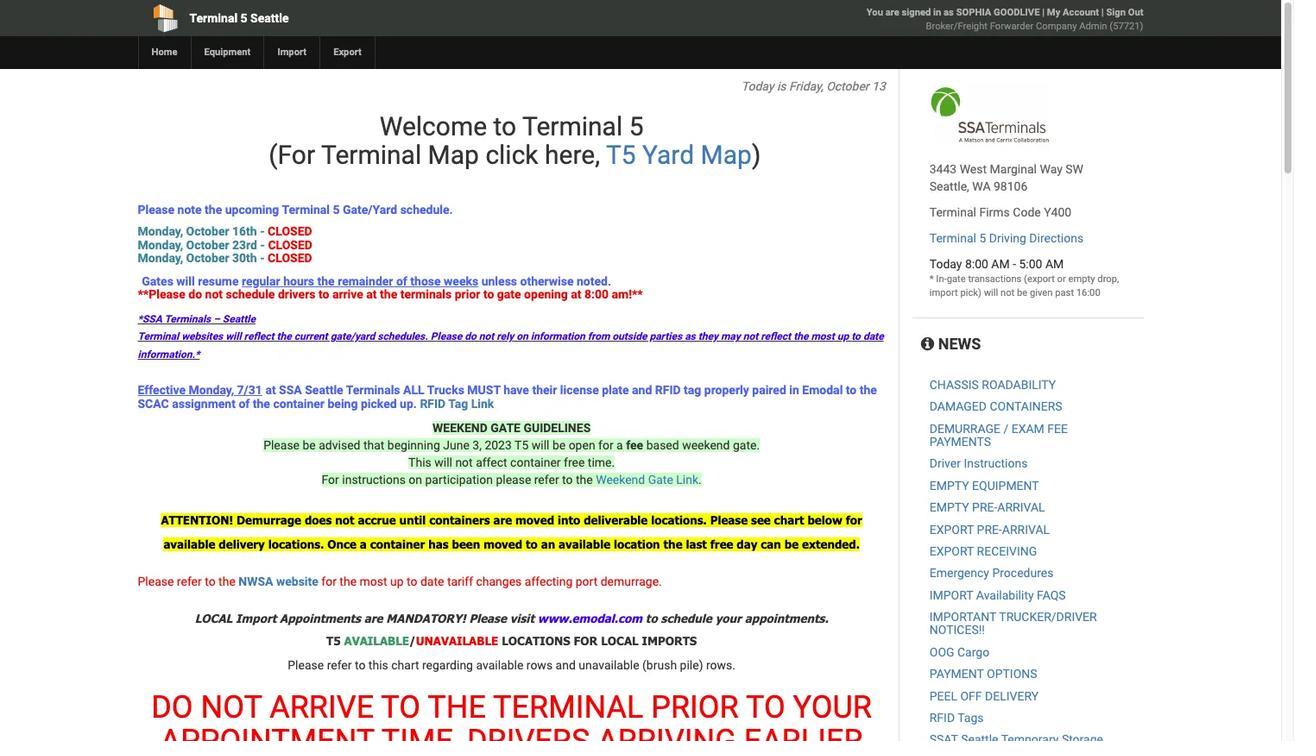 Task type: describe. For each thing, give the bounding box(es) containing it.
a inside attention! demurrage does not accrue until containers are moved into deliverable locations. please see chart below for available delivery locations. once a container has been moved to an available location the last free day can be extended.
[[360, 538, 367, 552]]

location
[[614, 538, 660, 552]]

terminal inside please note the upcoming terminal 5 gate/yard schedule. monday, october 16th - closed monday, october 23rd - closed monday, october 30th - closed
[[282, 203, 330, 217]]

will inside gates will resume regular hours the remainder of those weeks unless otherwise noted. **please do not schedule drivers to arrive at the terminals prior to gate opening at 8:00 am!**
[[176, 274, 195, 288]]

1 to from the left
[[381, 690, 421, 726]]

1 horizontal spatial import
[[277, 47, 307, 58]]

(export
[[1024, 274, 1055, 285]]

please
[[496, 473, 531, 487]]

to left 'arrive'
[[319, 287, 329, 301]]

am!**
[[612, 287, 643, 301]]

time.
[[588, 456, 615, 470]]

schedule inside gates will resume regular hours the remainder of those weeks unless otherwise noted. **please do not schedule drivers to arrive at the terminals prior to gate opening at 8:00 am!**
[[226, 287, 275, 301]]

emergency
[[930, 567, 989, 580]]

1 vertical spatial pre-
[[977, 523, 1002, 537]]

emodal
[[802, 383, 843, 397]]

roadability
[[982, 378, 1056, 392]]

/ inside local import appointments are mandatory! please visit www.emodal.com to schedule your appointments. t5 available / unavailable locations for local imports
[[409, 634, 416, 648]]

off
[[960, 689, 982, 703]]

1 empty from the top
[[930, 479, 969, 493]]

empty equipment link
[[930, 479, 1039, 493]]

terminal 5 seattle
[[189, 11, 289, 25]]

yard
[[642, 140, 694, 170]]

october left 23rd at the top left
[[186, 238, 229, 252]]

effective
[[138, 383, 186, 397]]

please up arrive
[[288, 658, 324, 672]]

must
[[467, 383, 500, 397]]

to right prior
[[483, 287, 494, 301]]

terminal firms code y400
[[930, 205, 1072, 219]]

of inside gates will resume regular hours the remainder of those weeks unless otherwise noted. **please do not schedule drivers to arrive at the terminals prior to gate opening at 8:00 am!**
[[396, 274, 407, 288]]

emergency procedures link
[[930, 567, 1054, 580]]

3443
[[930, 162, 957, 176]]

weekend
[[682, 439, 730, 452]]

june
[[443, 439, 470, 452]]

cargo
[[957, 646, 990, 659]]

the left the current
[[277, 331, 292, 343]]

deliverable
[[584, 514, 648, 527]]

3 closed from the top
[[268, 251, 312, 265]]

damaged containers link
[[930, 400, 1062, 414]]

instructions
[[964, 457, 1028, 471]]

assignment
[[172, 397, 236, 411]]

not inside gates will resume regular hours the remainder of those weeks unless otherwise noted. **please do not schedule drivers to arrive at the terminals prior to gate opening at 8:00 am!**
[[205, 287, 223, 301]]

1 horizontal spatial available
[[476, 658, 523, 672]]

0 horizontal spatial locations.
[[268, 538, 324, 552]]

participation
[[425, 473, 493, 487]]

demurrage / exam fee payments link
[[930, 422, 1068, 449]]

free inside attention! demurrage does not accrue until containers are moved into deliverable locations. please see chart below for available delivery locations. once a container has been moved to an available location the last free day can be extended.
[[710, 538, 733, 552]]

do not arrive to the terminal prior to your appointment time, drivers arriving earlie
[[151, 690, 872, 742]]

scac
[[138, 397, 169, 411]]

broker/freight
[[926, 21, 988, 32]]

schedule inside local import appointments are mandatory! please visit www.emodal.com to schedule your appointments. t5 available / unavailable locations for local imports
[[661, 612, 712, 626]]

sign
[[1106, 7, 1126, 18]]

opening
[[524, 287, 568, 301]]

export pre-arrival link
[[930, 523, 1050, 537]]

the inside please note the upcoming terminal 5 gate/yard schedule. monday, october 16th - closed monday, october 23rd - closed monday, october 30th - closed
[[205, 203, 222, 217]]

container inside weekend gate guidelines please be advised that beginning june 3, 2023 t5 will be open for a fee based weekend gate. this will not affect container free time. for instructions on participation please refer to the weekend gate link .
[[510, 456, 561, 470]]

0 horizontal spatial most
[[360, 575, 387, 589]]

98106
[[994, 180, 1028, 193]]

1 am from the left
[[991, 257, 1010, 271]]

seattle inside *ssa terminals – seattle terminal websites will reflect the current gate/yard schedules. please do not rely on information from outside parties as they may not reflect the most up to date information.*
[[223, 314, 255, 326]]

up inside *ssa terminals – seattle terminal websites will reflect the current gate/yard schedules. please do not rely on information from outside parties as they may not reflect the most up to date information.*
[[837, 331, 849, 343]]

0 horizontal spatial available
[[164, 538, 215, 552]]

2 reflect from the left
[[761, 331, 791, 343]]

on inside *ssa terminals – seattle terminal websites will reflect the current gate/yard schedules. please do not rely on information from outside parties as they may not reflect the most up to date information.*
[[516, 331, 528, 343]]

gate inside gates will resume regular hours the remainder of those weeks unless otherwise noted. **please do not schedule drivers to arrive at the terminals prior to gate opening at 8:00 am!**
[[497, 287, 521, 301]]

rely
[[497, 331, 514, 343]]

resume
[[198, 274, 239, 288]]

2 empty from the top
[[930, 501, 969, 515]]

wa
[[972, 180, 991, 193]]

the right hours
[[317, 274, 335, 288]]

5 left driving
[[979, 231, 986, 245]]

once
[[327, 538, 357, 552]]

import inside local import appointments are mandatory! please visit www.emodal.com to schedule your appointments. t5 available / unavailable locations for local imports
[[236, 612, 276, 626]]

accrue
[[358, 514, 396, 527]]

the down the once
[[340, 575, 357, 589]]

t5 inside local import appointments are mandatory! please visit www.emodal.com to schedule your appointments. t5 available / unavailable locations for local imports
[[326, 634, 341, 648]]

effective monday, 7/31
[[138, 383, 262, 397]]

drop,
[[1098, 274, 1119, 285]]

arrive
[[332, 287, 363, 301]]

your
[[715, 612, 741, 626]]

license
[[560, 383, 599, 397]]

please inside local import appointments are mandatory! please visit www.emodal.com to schedule your appointments. t5 available / unavailable locations for local imports
[[469, 612, 507, 626]]

not left rely
[[479, 331, 494, 343]]

2 map from the left
[[701, 140, 752, 170]]

0 horizontal spatial rfid
[[420, 397, 446, 411]]

/ inside chassis roadability damaged containers demurrage / exam fee payments driver instructions empty equipment empty pre-arrival export pre-arrival export receiving emergency procedures import availability faqs important trucker/driver notices!! oog cargo payment options peel off delivery rfid tags
[[1004, 422, 1009, 436]]

in inside 'you are signed in as sophia goodlive | my account | sign out broker/freight forwarder company admin (57721)'
[[933, 7, 941, 18]]

weekend
[[433, 421, 488, 435]]

info circle image
[[921, 337, 934, 352]]

will down guidelines
[[532, 439, 549, 452]]

0 vertical spatial locations.
[[651, 514, 707, 527]]

most inside *ssa terminals – seattle terminal websites will reflect the current gate/yard schedules. please do not rely on information from outside parties as they may not reflect the most up to date information.*
[[811, 331, 835, 343]]

16:00
[[1076, 287, 1100, 299]]

options
[[987, 668, 1037, 681]]

t5 yard map link
[[606, 140, 752, 170]]

open
[[569, 439, 595, 452]]

do
[[151, 690, 193, 726]]

payments
[[930, 435, 991, 449]]

fee
[[626, 439, 643, 452]]

gate/yard
[[343, 203, 397, 217]]

1 horizontal spatial local
[[601, 634, 639, 648]]

from
[[588, 331, 610, 343]]

will inside today                                                                                                                                                                                                                                                                                                                                                                                                                                                                                                                                                                                                                                                                                                           8:00 am - 5:00 am * in-gate transactions (export or empty drop, import pick) will not be given past 16:00
[[984, 287, 998, 299]]

2 | from the left
[[1101, 7, 1104, 18]]

(brush
[[642, 658, 677, 672]]

sophia
[[956, 7, 991, 18]]

way
[[1040, 162, 1063, 176]]

not inside weekend gate guidelines please be advised that beginning june 3, 2023 t5 will be open for a fee based weekend gate. this will not affect container free time. for instructions on participation please refer to the weekend gate link .
[[455, 456, 473, 470]]

the up emodal
[[794, 331, 808, 343]]

8:00 inside today                                                                                                                                                                                                                                                                                                                                                                                                                                                                                                                                                                                                                                                                                                           8:00 am - 5:00 am * in-gate transactions (export or empty drop, import pick) will not be given past 16:00
[[965, 257, 988, 271]]

5 inside welcome to terminal 5 (for terminal map click here, t5 yard map )
[[629, 111, 644, 142]]

have
[[503, 383, 529, 397]]

are inside 'you are signed in as sophia goodlive | my account | sign out broker/freight forwarder company admin (57721)'
[[886, 7, 899, 18]]

terminal inside *ssa terminals – seattle terminal websites will reflect the current gate/yard schedules. please do not rely on information from outside parties as they may not reflect the most up to date information.*
[[138, 331, 179, 343]]

all
[[403, 383, 424, 397]]

(for
[[269, 140, 315, 170]]

instructions
[[342, 473, 406, 487]]

to inside local import appointments are mandatory! please visit www.emodal.com to schedule your appointments. t5 available / unavailable locations for local imports
[[646, 612, 658, 626]]

0 vertical spatial link
[[471, 397, 494, 411]]

the right emodal
[[860, 383, 877, 397]]

friday,
[[789, 79, 823, 93]]

do inside *ssa terminals – seattle terminal websites will reflect the current gate/yard schedules. please do not rely on information from outside parties as they may not reflect the most up to date information.*
[[465, 331, 476, 343]]

please inside please note the upcoming terminal 5 gate/yard schedule. monday, october 16th - closed monday, october 23rd - closed monday, october 30th - closed
[[138, 203, 174, 217]]

1 vertical spatial arrival
[[1002, 523, 1050, 537]]

0 vertical spatial pre-
[[972, 501, 997, 515]]

to inside at ssa seattle terminals all trucks must have their license plate and rfid tag properly paired in emodal to the scac assignment of the container being picked up.
[[846, 383, 857, 397]]

www.emodal.com
[[538, 612, 642, 626]]

t5 inside weekend gate guidelines please be advised that beginning june 3, 2023 t5 will be open for a fee based weekend gate. this will not affect container free time. for instructions on participation please refer to the weekend gate link .
[[515, 439, 529, 452]]

for
[[574, 634, 598, 648]]

import link
[[264, 36, 320, 69]]

out
[[1128, 7, 1143, 18]]

imports
[[642, 634, 697, 648]]

the left 'terminals'
[[380, 287, 397, 301]]

to left this
[[355, 658, 366, 672]]

2 horizontal spatial available
[[559, 538, 611, 552]]

2 horizontal spatial at
[[571, 287, 582, 301]]

*ssa
[[138, 314, 162, 326]]

to inside *ssa terminals – seattle terminal websites will reflect the current gate/yard schedules. please do not rely on information from outside parties as they may not reflect the most up to date information.*
[[851, 331, 861, 343]]

container inside at ssa seattle terminals all trucks must have their license plate and rfid tag properly paired in emodal to the scac assignment of the container being picked up.
[[273, 397, 325, 411]]

to inside weekend gate guidelines please be advised that beginning june 3, 2023 t5 will be open for a fee based weekend gate. this will not affect container free time. for instructions on participation please refer to the weekend gate link .
[[562, 473, 573, 487]]

0 vertical spatial moved
[[515, 514, 554, 527]]

driver
[[930, 457, 961, 471]]

1 map from the left
[[428, 140, 479, 170]]

today                                                                                                                                                                                                                                                                                                                                                                                                                                                                                                                                                                                                                                                                                                           8:00 am - 5:00 am * in-gate transactions (export or empty drop, import pick) will not be given past 16:00
[[930, 257, 1119, 299]]

equipment link
[[190, 36, 264, 69]]

y400
[[1044, 205, 1072, 219]]

please refer to this chart regarding available rows and unavailable (brush pile) rows.
[[288, 658, 736, 672]]

marginal
[[990, 162, 1037, 176]]

delivery
[[985, 689, 1039, 703]]

export link
[[320, 36, 375, 69]]

today for today is friday, october 13
[[741, 79, 774, 93]]

company
[[1036, 21, 1077, 32]]

see
[[751, 514, 771, 527]]

schedule.
[[400, 203, 453, 217]]

–
[[213, 314, 220, 326]]

are inside attention! demurrage does not accrue until containers are moved into deliverable locations. please see chart below for available delivery locations. once a container has been moved to an available location the last free day can be extended.
[[493, 514, 512, 527]]

account
[[1063, 7, 1099, 18]]

not inside attention! demurrage does not accrue until containers are moved into deliverable locations. please see chart below for available delivery locations. once a container has been moved to an available location the last free day can be extended.
[[335, 514, 354, 527]]

be left 'advised'
[[303, 439, 316, 452]]

8:00 inside gates will resume regular hours the remainder of those weeks unless otherwise noted. **please do not schedule drivers to arrive at the terminals prior to gate opening at 8:00 am!**
[[585, 287, 609, 301]]

affecting
[[525, 575, 573, 589]]

october left 13
[[826, 79, 869, 93]]

trucks
[[427, 383, 464, 397]]

date inside *ssa terminals – seattle terminal websites will reflect the current gate/yard schedules. please do not rely on information from outside parties as they may not reflect the most up to date information.*
[[863, 331, 884, 343]]

0 horizontal spatial for
[[321, 575, 337, 589]]

nwsa
[[239, 575, 273, 589]]

will inside *ssa terminals – seattle terminal websites will reflect the current gate/yard schedules. please do not rely on information from outside parties as they may not reflect the most up to date information.*
[[226, 331, 241, 343]]

last
[[686, 538, 707, 552]]

the left ssa
[[253, 397, 270, 411]]

23rd
[[232, 238, 257, 252]]

appointments.
[[745, 612, 828, 626]]

- right 16th
[[260, 225, 265, 239]]

affect
[[476, 456, 507, 470]]

container inside attention! demurrage does not accrue until containers are moved into deliverable locations. please see chart below for available delivery locations. once a container has been moved to an available location the last free day can be extended.
[[370, 538, 425, 552]]

available
[[344, 634, 409, 648]]

to up mandatory!
[[407, 575, 417, 589]]

2 export from the top
[[930, 545, 974, 559]]

1 vertical spatial moved
[[484, 538, 522, 552]]

oog
[[930, 646, 954, 659]]

time,
[[381, 724, 459, 742]]



Task type: locate. For each thing, give the bounding box(es) containing it.
1 horizontal spatial in
[[933, 7, 941, 18]]

- right 30th
[[260, 251, 265, 265]]

does
[[305, 514, 332, 527]]

driver instructions link
[[930, 457, 1028, 471]]

to down this
[[381, 690, 421, 726]]

will
[[176, 274, 195, 288], [984, 287, 998, 299], [226, 331, 241, 343], [532, 439, 549, 452], [434, 456, 452, 470]]

to left your
[[746, 690, 785, 726]]

free inside weekend gate guidelines please be advised that beginning june 3, 2023 t5 will be open for a fee based weekend gate. this will not affect container free time. for instructions on participation please refer to the weekend gate link .
[[564, 456, 585, 470]]

2 horizontal spatial for
[[846, 514, 862, 527]]

1 vertical spatial 8:00
[[585, 287, 609, 301]]

1 vertical spatial today
[[930, 257, 962, 271]]

0 horizontal spatial and
[[556, 658, 576, 672]]

2 horizontal spatial are
[[886, 7, 899, 18]]

refer
[[534, 473, 559, 487], [177, 575, 202, 589], [327, 658, 352, 672]]

please right schedules.
[[431, 331, 462, 343]]

parties
[[650, 331, 682, 343]]

available down attention!
[[164, 538, 215, 552]]

below
[[808, 514, 842, 527]]

refer for please refer to this chart regarding available rows and unavailable (brush pile) rows.
[[327, 658, 352, 672]]

1 vertical spatial schedule
[[661, 612, 712, 626]]

1 horizontal spatial chart
[[774, 514, 804, 527]]

1 vertical spatial refer
[[177, 575, 202, 589]]

please inside *ssa terminals – seattle terminal websites will reflect the current gate/yard schedules. please do not rely on information from outside parties as they may not reflect the most up to date information.*
[[431, 331, 462, 343]]

and right "plate"
[[632, 383, 652, 397]]

gate inside today                                                                                                                                                                                                                                                                                                                                                                                                                                                                                                                                                                                                                                                                                                           8:00 am - 5:00 am * in-gate transactions (export or empty drop, import pick) will not be given past 16:00
[[947, 274, 966, 285]]

1 horizontal spatial t5
[[515, 439, 529, 452]]

1 horizontal spatial today
[[930, 257, 962, 271]]

a
[[617, 439, 623, 452], [360, 538, 367, 552]]

1 vertical spatial link
[[676, 473, 698, 487]]

available down local import appointments are mandatory! please visit www.emodal.com to schedule your appointments. t5 available / unavailable locations for local imports
[[476, 658, 523, 672]]

1 horizontal spatial most
[[811, 331, 835, 343]]

t5 down appointments
[[326, 634, 341, 648]]

www.emodal.com link
[[538, 612, 642, 626]]

schedule
[[226, 287, 275, 301], [661, 612, 712, 626]]

0 vertical spatial refer
[[534, 473, 559, 487]]

0 vertical spatial chart
[[774, 514, 804, 527]]

please up day
[[710, 514, 748, 527]]

free down 'open'
[[564, 456, 585, 470]]

0 vertical spatial export
[[930, 523, 974, 537]]

0 vertical spatial date
[[863, 331, 884, 343]]

ssa
[[279, 383, 302, 397]]

0 horizontal spatial gate
[[497, 287, 521, 301]]

hours
[[283, 274, 314, 288]]

rows
[[526, 658, 553, 672]]

in inside at ssa seattle terminals all trucks must have their license plate and rfid tag properly paired in emodal to the scac assignment of the container being picked up.
[[789, 383, 799, 397]]

1 | from the left
[[1042, 7, 1045, 18]]

schedules.
[[378, 331, 428, 343]]

seattle for terminal
[[250, 11, 289, 25]]

those
[[410, 274, 441, 288]]

of inside at ssa seattle terminals all trucks must have their license plate and rfid tag properly paired in emodal to the scac assignment of the container being picked up.
[[239, 397, 250, 411]]

are up available
[[364, 612, 383, 626]]

in right signed
[[933, 7, 941, 18]]

demurrage
[[236, 514, 301, 527]]

1 vertical spatial and
[[556, 658, 576, 672]]

tag
[[684, 383, 701, 397]]

firms
[[979, 205, 1010, 219]]

terminal 5 seattle image
[[930, 86, 1050, 143]]

1 horizontal spatial locations.
[[651, 514, 707, 527]]

for right website
[[321, 575, 337, 589]]

local
[[195, 612, 232, 626], [601, 634, 639, 648]]

/
[[1004, 422, 1009, 436], [409, 634, 416, 648]]

october up resume
[[186, 251, 229, 265]]

procedures
[[992, 567, 1054, 580]]

regular
[[242, 274, 280, 288]]

1 horizontal spatial up
[[837, 331, 849, 343]]

please left note
[[138, 203, 174, 217]]

1 horizontal spatial free
[[710, 538, 733, 552]]

be
[[1017, 287, 1028, 299], [303, 439, 316, 452], [552, 439, 566, 452], [785, 538, 799, 552]]

1 horizontal spatial refer
[[327, 658, 352, 672]]

at right 'arrive'
[[366, 287, 377, 301]]

not right may
[[743, 331, 758, 343]]

up up mandatory!
[[390, 575, 404, 589]]

0 vertical spatial arrival
[[997, 501, 1045, 515]]

note
[[177, 203, 202, 217]]

1 vertical spatial do
[[465, 331, 476, 343]]

1 horizontal spatial at
[[366, 287, 377, 301]]

to right emodal
[[846, 383, 857, 397]]

at inside at ssa seattle terminals all trucks must have their license plate and rfid tag properly paired in emodal to the scac assignment of the container being picked up.
[[265, 383, 276, 397]]

please down ssa
[[263, 439, 300, 452]]

pick)
[[960, 287, 981, 299]]

0 horizontal spatial as
[[685, 331, 696, 343]]

1 horizontal spatial gate
[[947, 274, 966, 285]]

please inside attention! demurrage does not accrue until containers are moved into deliverable locations. please see chart below for available delivery locations. once a container has been moved to an available location the last free day can be extended.
[[710, 514, 748, 527]]

2 horizontal spatial container
[[510, 456, 561, 470]]

refer right please
[[534, 473, 559, 487]]

1 horizontal spatial are
[[493, 514, 512, 527]]

at right "opening"
[[571, 287, 582, 301]]

monday,
[[138, 225, 183, 239], [138, 238, 183, 252], [138, 251, 183, 265], [189, 383, 234, 397]]

reflect
[[244, 331, 274, 343], [761, 331, 791, 343]]

arriving
[[598, 724, 736, 742]]

to inside welcome to terminal 5 (for terminal map click here, t5 yard map )
[[493, 111, 516, 142]]

my account link
[[1047, 7, 1099, 18]]

an
[[541, 538, 555, 552]]

8:00 left am!**
[[585, 287, 609, 301]]

1 horizontal spatial /
[[1004, 422, 1009, 436]]

rfid
[[655, 383, 681, 397], [420, 397, 446, 411], [930, 711, 955, 725]]

to left info circle "image"
[[851, 331, 861, 343]]

1 vertical spatial export
[[930, 545, 974, 559]]

0 horizontal spatial in
[[789, 383, 799, 397]]

as inside *ssa terminals – seattle terminal websites will reflect the current gate/yard schedules. please do not rely on information from outside parties as they may not reflect the most up to date information.*
[[685, 331, 696, 343]]

terminals inside at ssa seattle terminals all trucks must have their license plate and rfid tag properly paired in emodal to the scac assignment of the container being picked up.
[[346, 383, 400, 397]]

terminals
[[400, 287, 452, 301]]

0 vertical spatial /
[[1004, 422, 1009, 436]]

exam
[[1012, 422, 1044, 436]]

today up in-
[[930, 257, 962, 271]]

0 horizontal spatial are
[[364, 612, 383, 626]]

rows.
[[706, 658, 736, 672]]

on inside weekend gate guidelines please be advised that beginning june 3, 2023 t5 will be open for a fee based weekend gate. this will not affect container free time. for instructions on participation please refer to the weekend gate link .
[[409, 473, 422, 487]]

1 vertical spatial a
[[360, 538, 367, 552]]

0 horizontal spatial a
[[360, 538, 367, 552]]

pre- down empty pre-arrival link
[[977, 523, 1002, 537]]

demurrage
[[930, 422, 1001, 436]]

the
[[205, 203, 222, 217], [317, 274, 335, 288], [380, 287, 397, 301], [277, 331, 292, 343], [794, 331, 808, 343], [860, 383, 877, 397], [253, 397, 270, 411], [576, 473, 593, 487], [664, 538, 683, 552], [218, 575, 236, 589], [340, 575, 357, 589]]

today left is
[[741, 79, 774, 93]]

)
[[752, 140, 761, 170]]

for right below
[[846, 514, 862, 527]]

seattle inside at ssa seattle terminals all trucks must have their license plate and rfid tag properly paired in emodal to the scac assignment of the container being picked up.
[[305, 383, 343, 397]]

based
[[646, 439, 679, 452]]

5 left gate/yard
[[333, 203, 340, 217]]

rfid down peel
[[930, 711, 955, 725]]

am up "transactions"
[[991, 257, 1010, 271]]

as inside 'you are signed in as sophia goodlive | my account | sign out broker/freight forwarder company admin (57721)'
[[944, 7, 954, 18]]

1 vertical spatial seattle
[[223, 314, 255, 326]]

2 vertical spatial seattle
[[305, 383, 343, 397]]

weekend
[[596, 473, 645, 487]]

pre- down empty equipment link at the bottom of the page
[[972, 501, 997, 515]]

0 vertical spatial terminals
[[164, 314, 211, 326]]

map left click
[[428, 140, 479, 170]]

empty down driver
[[930, 479, 969, 493]]

locations.
[[651, 514, 707, 527], [268, 538, 324, 552]]

today for today                                                                                                                                                                                                                                                                                                                                                                                                                                                                                                                                                                                                                                                                                                           8:00 am - 5:00 am * in-gate transactions (export or empty drop, import pick) will not be given past 16:00
[[930, 257, 962, 271]]

for inside weekend gate guidelines please be advised that beginning june 3, 2023 t5 will be open for a fee based weekend gate. this will not affect container free time. for instructions on participation please refer to the weekend gate link .
[[598, 439, 614, 452]]

1 vertical spatial in
[[789, 383, 799, 397]]

chassis roadability link
[[930, 378, 1056, 392]]

sign out link
[[1106, 7, 1143, 18]]

be down guidelines
[[552, 439, 566, 452]]

on right rely
[[516, 331, 528, 343]]

1 vertical spatial for
[[846, 514, 862, 527]]

0 vertical spatial t5
[[606, 140, 636, 170]]

not down "transactions"
[[1001, 287, 1015, 299]]

important
[[930, 610, 996, 624]]

1 vertical spatial up
[[390, 575, 404, 589]]

and inside at ssa seattle terminals all trucks must have their license plate and rfid tag properly paired in emodal to the scac assignment of the container being picked up.
[[632, 383, 652, 397]]

unless
[[481, 274, 517, 288]]

to right welcome
[[493, 111, 516, 142]]

are inside local import appointments are mandatory! please visit www.emodal.com to schedule your appointments. t5 available / unavailable locations for local imports
[[364, 612, 383, 626]]

please left "visit" on the left bottom
[[469, 612, 507, 626]]

terminals inside *ssa terminals – seattle terminal websites will reflect the current gate/yard schedules. please do not rely on information from outside parties as they may not reflect the most up to date information.*
[[164, 314, 211, 326]]

0 vertical spatial free
[[564, 456, 585, 470]]

**please
[[138, 287, 185, 301]]

0 horizontal spatial date
[[420, 575, 444, 589]]

container left the being
[[273, 397, 325, 411]]

has
[[428, 538, 449, 552]]

gate up import
[[947, 274, 966, 285]]

refer inside weekend gate guidelines please be advised that beginning june 3, 2023 t5 will be open for a fee based weekend gate. this will not affect container free time. for instructions on participation please refer to the weekend gate link .
[[534, 473, 559, 487]]

| left my
[[1042, 7, 1045, 18]]

2 vertical spatial for
[[321, 575, 337, 589]]

up up emodal
[[837, 331, 849, 343]]

0 horizontal spatial |
[[1042, 7, 1045, 18]]

1 vertical spatial free
[[710, 538, 733, 552]]

can
[[761, 538, 781, 552]]

2 am from the left
[[1045, 257, 1064, 271]]

the left nwsa
[[218, 575, 236, 589]]

t5 left yard
[[606, 140, 636, 170]]

locations. down does
[[268, 538, 324, 552]]

be inside attention! demurrage does not accrue until containers are moved into deliverable locations. please see chart below for available delivery locations. once a container has been moved to an available location the last free day can be extended.
[[785, 538, 799, 552]]

0 vertical spatial are
[[886, 7, 899, 18]]

for inside attention! demurrage does not accrue until containers are moved into deliverable locations. please see chart below for available delivery locations. once a container has been moved to an available location the last free day can be extended.
[[846, 514, 862, 527]]

arrival
[[997, 501, 1045, 515], [1002, 523, 1050, 537]]

as left they
[[685, 331, 696, 343]]

that
[[363, 439, 385, 452]]

0 horizontal spatial to
[[381, 690, 421, 726]]

and
[[632, 383, 652, 397], [556, 658, 576, 672]]

to left nwsa
[[205, 575, 216, 589]]

0 horizontal spatial /
[[409, 634, 416, 648]]

date left info circle "image"
[[863, 331, 884, 343]]

the down 'time.'
[[576, 473, 593, 487]]

the inside attention! demurrage does not accrue until containers are moved into deliverable locations. please see chart below for available delivery locations. once a container has been moved to an available location the last free day can be extended.
[[664, 538, 683, 552]]

0 horizontal spatial import
[[236, 612, 276, 626]]

will down june
[[434, 456, 452, 470]]

chassis
[[930, 378, 979, 392]]

0 horizontal spatial link
[[471, 397, 494, 411]]

not up –
[[205, 287, 223, 301]]

rfid inside at ssa seattle terminals all trucks must have their license plate and rfid tag properly paired in emodal to the scac assignment of the container being picked up.
[[655, 383, 681, 397]]

damaged
[[930, 400, 987, 414]]

1 horizontal spatial am
[[1045, 257, 1064, 271]]

1 horizontal spatial of
[[396, 274, 407, 288]]

local down the delivery
[[195, 612, 232, 626]]

for up 'time.'
[[598, 439, 614, 452]]

rfid right up.
[[420, 397, 446, 411]]

notices!!
[[930, 624, 985, 638]]

1 export from the top
[[930, 523, 974, 537]]

0 vertical spatial schedule
[[226, 287, 275, 301]]

a right the once
[[360, 538, 367, 552]]

0 vertical spatial of
[[396, 274, 407, 288]]

as up broker/freight
[[944, 7, 954, 18]]

0 vertical spatial import
[[277, 47, 307, 58]]

0 horizontal spatial map
[[428, 140, 479, 170]]

please inside weekend gate guidelines please be advised that beginning june 3, 2023 t5 will be open for a fee based weekend gate. this will not affect container free time. for instructions on participation please refer to the weekend gate link .
[[263, 439, 300, 452]]

been
[[452, 538, 480, 552]]

sw
[[1066, 162, 1083, 176]]

0 vertical spatial seattle
[[250, 11, 289, 25]]

locations
[[502, 634, 570, 648]]

a left the fee
[[617, 439, 623, 452]]

link inside weekend gate guidelines please be advised that beginning june 3, 2023 t5 will be open for a fee based weekend gate. this will not affect container free time. for instructions on participation please refer to the weekend gate link .
[[676, 473, 698, 487]]

rfid tag link
[[420, 397, 497, 411]]

0 horizontal spatial up
[[390, 575, 404, 589]]

drivers
[[278, 287, 316, 301]]

2 horizontal spatial t5
[[606, 140, 636, 170]]

in right paired
[[789, 383, 799, 397]]

2 closed from the top
[[268, 238, 312, 252]]

not inside today                                                                                                                                                                                                                                                                                                                                                                                                                                                                                                                                                                                                                                                                                                           8:00 am - 5:00 am * in-gate transactions (export or empty drop, import pick) will not be given past 16:00
[[1001, 287, 1015, 299]]

available down into
[[559, 538, 611, 552]]

0 horizontal spatial reflect
[[244, 331, 274, 343]]

0 vertical spatial local
[[195, 612, 232, 626]]

- inside today                                                                                                                                                                                                                                                                                                                                                                                                                                                                                                                                                                                                                                                                                                           8:00 am - 5:00 am * in-gate transactions (export or empty drop, import pick) will not be given past 16:00
[[1013, 257, 1016, 271]]

import availability faqs link
[[930, 589, 1066, 602]]

not up participation
[[455, 456, 473, 470]]

refer for please refer to the nwsa website for the most up to date tariff changes affecting port demurrage.
[[177, 575, 202, 589]]

.
[[698, 473, 702, 487]]

5 inside please note the upcoming terminal 5 gate/yard schedule. monday, october 16th - closed monday, october 23rd - closed monday, october 30th - closed
[[333, 203, 340, 217]]

/ left exam
[[1004, 422, 1009, 436]]

prior
[[455, 287, 480, 301]]

date left tariff
[[420, 575, 444, 589]]

2 vertical spatial t5
[[326, 634, 341, 648]]

1 horizontal spatial |
[[1101, 7, 1104, 18]]

free left day
[[710, 538, 733, 552]]

at
[[366, 287, 377, 301], [571, 287, 582, 301], [265, 383, 276, 397]]

/ down mandatory!
[[409, 634, 416, 648]]

code
[[1013, 205, 1041, 219]]

0 vertical spatial most
[[811, 331, 835, 343]]

be inside today                                                                                                                                                                                                                                                                                                                                                                                                                                                                                                                                                                                                                                                                                                           8:00 am - 5:00 am * in-gate transactions (export or empty drop, import pick) will not be given past 16:00
[[1017, 287, 1028, 299]]

- right 23rd at the top left
[[260, 238, 265, 252]]

regarding
[[422, 658, 473, 672]]

2 horizontal spatial rfid
[[930, 711, 955, 725]]

*ssa terminals – seattle terminal websites will reflect the current gate/yard schedules. please do not rely on information from outside parties as they may not reflect the most up to date information.*
[[138, 314, 884, 361]]

t5 inside welcome to terminal 5 (for terminal map click here, t5 yard map )
[[606, 140, 636, 170]]

this
[[408, 456, 431, 470]]

up
[[837, 331, 849, 343], [390, 575, 404, 589]]

0 vertical spatial a
[[617, 439, 623, 452]]

weekend gate guidelines please be advised that beginning june 3, 2023 t5 will be open for a fee based weekend gate. this will not affect container free time. for instructions on participation please refer to the weekend gate link .
[[263, 421, 760, 487]]

a inside weekend gate guidelines please be advised that beginning june 3, 2023 t5 will be open for a fee based weekend gate. this will not affect container free time. for instructions on participation please refer to the weekend gate link .
[[617, 439, 623, 452]]

1 reflect from the left
[[244, 331, 274, 343]]

rfid inside chassis roadability damaged containers demurrage / exam fee payments driver instructions empty equipment empty pre-arrival export pre-arrival export receiving emergency procedures import availability faqs important trucker/driver notices!! oog cargo payment options peel off delivery rfid tags
[[930, 711, 955, 725]]

1 horizontal spatial a
[[617, 439, 623, 452]]

seattle right –
[[223, 314, 255, 326]]

refer left this
[[327, 658, 352, 672]]

peel off delivery link
[[930, 689, 1039, 703]]

gate
[[491, 421, 521, 435]]

0 vertical spatial in
[[933, 7, 941, 18]]

container down until at the left of the page
[[370, 538, 425, 552]]

1 vertical spatial /
[[409, 634, 416, 648]]

most up available
[[360, 575, 387, 589]]

chart inside attention! demurrage does not accrue until containers are moved into deliverable locations. please see chart below for available delivery locations. once a container has been moved to an available location the last free day can be extended.
[[774, 514, 804, 527]]

1 horizontal spatial map
[[701, 140, 752, 170]]

0 horizontal spatial refer
[[177, 575, 202, 589]]

day
[[737, 538, 757, 552]]

please down attention!
[[138, 575, 174, 589]]

are
[[886, 7, 899, 18], [493, 514, 512, 527], [364, 612, 383, 626]]

2 to from the left
[[746, 690, 785, 726]]

import left export link
[[277, 47, 307, 58]]

1 vertical spatial container
[[510, 456, 561, 470]]

october down note
[[186, 225, 229, 239]]

0 horizontal spatial terminals
[[164, 314, 211, 326]]

0 horizontal spatial t5
[[326, 634, 341, 648]]

attention!
[[161, 514, 233, 527]]

to inside attention! demurrage does not accrue until containers are moved into deliverable locations. please see chart below for available delivery locations. once a container has been moved to an available location the last free day can be extended.
[[526, 538, 538, 552]]

terminal inside "terminal 5 seattle" link
[[189, 11, 238, 25]]

0 vertical spatial do
[[188, 287, 202, 301]]

1 vertical spatial chart
[[391, 658, 419, 672]]

today inside today                                                                                                                                                                                                                                                                                                                                                                                                                                                                                                                                                                                                                                                                                                           8:00 am - 5:00 am * in-gate transactions (export or empty drop, import pick) will not be given past 16:00
[[930, 257, 962, 271]]

west
[[960, 162, 987, 176]]

0 vertical spatial empty
[[930, 479, 969, 493]]

receiving
[[977, 545, 1037, 559]]

be left given
[[1017, 287, 1028, 299]]

home link
[[138, 36, 190, 69]]

important trucker/driver notices!! link
[[930, 610, 1097, 638]]

current
[[294, 331, 328, 343]]

1 horizontal spatial as
[[944, 7, 954, 18]]

1 closed from the top
[[268, 225, 312, 239]]

gate/yard
[[330, 331, 375, 343]]

5 up equipment
[[241, 11, 247, 25]]

most up emodal
[[811, 331, 835, 343]]

empty down empty equipment link at the bottom of the page
[[930, 501, 969, 515]]

export up "export receiving" link
[[930, 523, 974, 537]]

reflect left the current
[[244, 331, 274, 343]]

1 vertical spatial are
[[493, 514, 512, 527]]

0 vertical spatial today
[[741, 79, 774, 93]]

not up the once
[[335, 514, 354, 527]]

the inside weekend gate guidelines please be advised that beginning june 3, 2023 t5 will be open for a fee based weekend gate. this will not affect container free time. for instructions on participation please refer to the weekend gate link .
[[576, 473, 593, 487]]

seattle for at
[[305, 383, 343, 397]]

local up unavailable
[[601, 634, 639, 648]]

1 vertical spatial locations.
[[268, 538, 324, 552]]

the right note
[[205, 203, 222, 217]]

and right rows
[[556, 658, 576, 672]]

to left an
[[526, 538, 538, 552]]

1 vertical spatial empty
[[930, 501, 969, 515]]

to up imports in the bottom of the page
[[646, 612, 658, 626]]

map
[[428, 140, 479, 170], [701, 140, 752, 170]]

extended.
[[802, 538, 860, 552]]

they
[[698, 331, 718, 343]]

0 horizontal spatial chart
[[391, 658, 419, 672]]

1 vertical spatial terminals
[[346, 383, 400, 397]]

outside
[[612, 331, 647, 343]]

0 horizontal spatial am
[[991, 257, 1010, 271]]

5 right the here,
[[629, 111, 644, 142]]

1 vertical spatial gate
[[497, 287, 521, 301]]

do inside gates will resume regular hours the remainder of those weeks unless otherwise noted. **please do not schedule drivers to arrive at the terminals prior to gate opening at 8:00 am!**
[[188, 287, 202, 301]]

link right tag
[[471, 397, 494, 411]]



Task type: vqa. For each thing, say whether or not it's contained in the screenshot.
'View availability details by entering up to 50 container numbers or search by bill of lading.'
no



